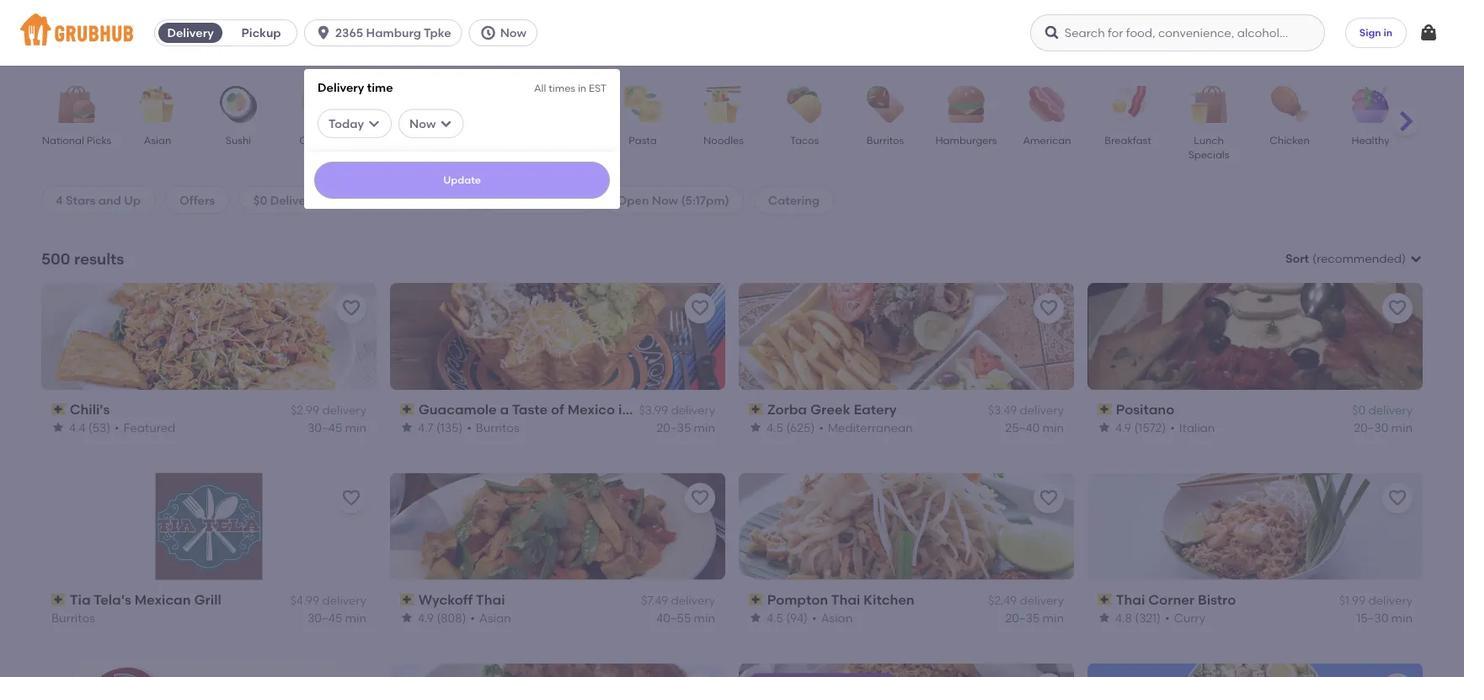 Task type: describe. For each thing, give the bounding box(es) containing it.
(5:17pm)
[[681, 193, 729, 207]]

italian image
[[452, 86, 511, 123]]

save this restaurant button for tia tela's mexican grill
[[336, 483, 367, 514]]

mexico
[[568, 401, 615, 418]]

delivery for pompton thai kitchen
[[1020, 594, 1064, 608]]

star icon image for thai corner bistro
[[1098, 611, 1111, 625]]

now inside button
[[500, 26, 527, 40]]

min for pompton thai kitchen
[[1043, 611, 1064, 625]]

svg image inside "now" button
[[480, 24, 497, 41]]

update button
[[314, 162, 610, 199]]

chicken
[[1270, 134, 1310, 146]]

tia tela's mexican grill logo image
[[155, 473, 262, 580]]

delivery for guacamole a taste of mexico in wayne
[[671, 403, 715, 418]]

noodles
[[704, 134, 744, 146]]

subscription pass image for guacamole a taste of mexico in wayne
[[400, 404, 415, 415]]

(53)
[[88, 420, 110, 435]]

save this restaurant button for positano
[[1383, 293, 1413, 323]]

mexican image
[[532, 86, 591, 123]]

30
[[356, 193, 370, 207]]

specials
[[1189, 149, 1230, 161]]

$2.49
[[988, 594, 1017, 608]]

lunch
[[1194, 134, 1224, 146]]

• for thai corner bistro
[[1165, 611, 1170, 625]]

$1.99
[[1339, 594, 1366, 608]]

40–55
[[656, 611, 691, 625]]

less
[[436, 193, 461, 207]]

grill
[[194, 592, 221, 608]]

noodles image
[[694, 86, 753, 123]]

pizza image
[[371, 86, 430, 123]]

star icon image for guacamole a taste of mexico in wayne
[[400, 421, 414, 434]]

• mediterranean
[[819, 420, 913, 435]]

star icon image for chili's
[[51, 421, 65, 434]]

delivery for zorba greek eatery
[[1020, 403, 1064, 418]]

save this restaurant image for tia tela's mexican grill
[[341, 488, 361, 509]]

• asian for wyckoff
[[470, 611, 511, 625]]

all times in est
[[534, 82, 607, 94]]

delivery for delivery
[[167, 26, 214, 40]]

all
[[534, 82, 546, 94]]

1 horizontal spatial delivery
[[270, 193, 317, 207]]

1 vertical spatial in
[[578, 82, 587, 94]]

sushi image
[[209, 86, 268, 123]]

delivery button
[[155, 19, 226, 46]]

open now (5:17pm)
[[617, 193, 729, 207]]

hamburg
[[366, 26, 421, 40]]

delivery for wyckoff thai
[[671, 594, 715, 608]]

2365
[[335, 26, 363, 40]]

and
[[98, 193, 121, 207]]

tacos
[[790, 134, 819, 146]]

save this restaurant button for chili's
[[336, 293, 367, 323]]

save this restaurant button for wyckoff thai
[[685, 483, 715, 514]]

lunch specials image
[[1180, 86, 1239, 123]]

star icon image for zorba greek eatery
[[749, 421, 762, 434]]

25–40 min
[[1006, 420, 1064, 435]]

a
[[500, 401, 509, 418]]

0 horizontal spatial now
[[410, 116, 436, 131]]

$2.99 delivery
[[291, 403, 367, 418]]

tia
[[70, 592, 91, 608]]

$3.99 delivery
[[639, 403, 715, 418]]

$0 for $0 delivery
[[1353, 403, 1366, 418]]

national
[[42, 134, 84, 146]]

$2.49 delivery
[[988, 594, 1064, 608]]

chicken image
[[1260, 86, 1319, 123]]

subscription pass image for wyckoff thai
[[400, 594, 415, 606]]

zorba
[[767, 401, 807, 418]]

corner
[[1149, 592, 1195, 608]]

star icon image for pompton thai kitchen
[[749, 611, 762, 625]]

up
[[124, 193, 141, 207]]

update
[[443, 174, 481, 186]]

20–35 min for pompton thai kitchen
[[1006, 611, 1064, 625]]

grubhub+
[[520, 193, 578, 207]]

$3.49 delivery
[[988, 403, 1064, 418]]

• burritos
[[467, 420, 519, 435]]

kitchen
[[864, 592, 915, 608]]

4.5 for zorba greek eatery
[[767, 420, 783, 435]]

• italian
[[1170, 420, 1215, 435]]

save this restaurant button for zorba greek eatery
[[1034, 293, 1064, 323]]

(808)
[[437, 611, 466, 625]]

chinese image
[[290, 86, 349, 123]]

30–45 for chili's
[[308, 420, 342, 435]]

tacos image
[[775, 86, 834, 123]]

pasta
[[629, 134, 657, 146]]

zorba greek eatery
[[767, 401, 897, 418]]

guacamole
[[418, 401, 497, 418]]

star icon image for wyckoff thai
[[400, 611, 414, 625]]

$4.99 delivery
[[290, 594, 367, 608]]

healthy
[[1352, 134, 1390, 146]]

subscription pass image for chili's
[[51, 404, 66, 415]]

thai for pompton
[[831, 592, 860, 608]]

eatery
[[854, 401, 897, 418]]

healthy image
[[1341, 86, 1400, 123]]

20–35 min for guacamole a taste of mexico in wayne
[[657, 420, 715, 435]]

min for chili's
[[345, 420, 367, 435]]

(135)
[[436, 420, 463, 435]]

0 vertical spatial italian
[[466, 134, 497, 146]]

500 results
[[41, 249, 124, 268]]

thai for wyckoff
[[476, 592, 505, 608]]

delivery time
[[318, 80, 393, 94]]

0 vertical spatial burritos
[[867, 134, 904, 146]]

tpke
[[424, 26, 451, 40]]

2365 hamburg tpke
[[335, 26, 451, 40]]

• featured
[[115, 420, 176, 435]]

$7.49 delivery
[[641, 594, 715, 608]]

results
[[74, 249, 124, 268]]

bistro
[[1198, 592, 1236, 608]]

4.5 (625)
[[767, 420, 815, 435]]

pickup button
[[226, 19, 297, 46]]

1 vertical spatial mexican
[[135, 592, 191, 608]]

save this restaurant image for guacamole a taste of mexico in wayne
[[690, 298, 710, 318]]

4.9 (808)
[[418, 611, 466, 625]]

in inside button
[[1384, 26, 1393, 39]]

2 vertical spatial burritos
[[51, 611, 95, 625]]

$1.99 delivery
[[1339, 594, 1413, 608]]

chili's
[[70, 401, 110, 418]]

guacamole a taste of mexico in wayne
[[418, 401, 680, 418]]

save this restaurant button for guacamole a taste of mexico in wayne
[[685, 293, 715, 323]]

open
[[617, 193, 649, 207]]

sushi
[[226, 134, 251, 146]]

• for positano
[[1170, 420, 1175, 435]]

offers
[[180, 193, 215, 207]]

min for wyckoff thai
[[694, 611, 715, 625]]



Task type: vqa. For each thing, say whether or not it's contained in the screenshot.


Task type: locate. For each thing, give the bounding box(es) containing it.
• right the '(94)'
[[812, 611, 817, 625]]

delivery for thai corner bistro
[[1369, 594, 1413, 608]]

svg image for now
[[439, 117, 453, 130]]

• asian
[[470, 611, 511, 625], [812, 611, 853, 625]]

min down $2.49 delivery
[[1043, 611, 1064, 625]]

1 vertical spatial delivery
[[318, 80, 364, 94]]

1 horizontal spatial asian
[[479, 611, 511, 625]]

$0 up 20–30
[[1353, 403, 1366, 418]]

2365 hamburg tpke button
[[304, 19, 469, 46]]

star icon image left 4.5 (625)
[[749, 421, 762, 434]]

national picks image
[[47, 86, 106, 123]]

0 horizontal spatial $0
[[254, 193, 267, 207]]

4.9 for positano
[[1116, 420, 1132, 435]]

subscription pass image for tia tela's mexican grill
[[51, 594, 66, 606]]

delivery left the pickup button
[[167, 26, 214, 40]]

2 horizontal spatial thai
[[1116, 592, 1145, 608]]

delivery for tia tela's mexican grill
[[322, 594, 367, 608]]

featured
[[124, 420, 176, 435]]

20–35 down $3.99 delivery on the bottom left
[[657, 420, 691, 435]]

0 vertical spatial 4.9
[[1116, 420, 1132, 435]]

(625)
[[786, 420, 815, 435]]

subscription pass image left chili's
[[51, 404, 66, 415]]

curry
[[1174, 611, 1206, 625]]

delivery for chili's
[[322, 403, 367, 418]]

times
[[549, 82, 575, 94]]

• right the (135)
[[467, 420, 472, 435]]

min down $3.99 delivery on the bottom left
[[694, 420, 715, 435]]

subscription pass image left zorba
[[749, 404, 764, 415]]

20–35 for pompton thai kitchen
[[1006, 611, 1040, 625]]

1 vertical spatial 4.5
[[767, 611, 783, 625]]

1 horizontal spatial in
[[618, 401, 630, 418]]

1 30–45 from the top
[[308, 420, 342, 435]]

4.5 down zorba
[[767, 420, 783, 435]]

subscription pass image left pompton
[[749, 594, 764, 606]]

30–45 min for chili's
[[308, 420, 367, 435]]

asian down pompton thai kitchen
[[821, 611, 853, 625]]

4.5 (94)
[[767, 611, 808, 625]]

picks
[[87, 134, 111, 146]]

main navigation navigation
[[0, 0, 1464, 677]]

0 vertical spatial now
[[500, 26, 527, 40]]

1 • asian from the left
[[470, 611, 511, 625]]

0 vertical spatial in
[[1384, 26, 1393, 39]]

svg image up american image at the top right
[[1044, 24, 1061, 41]]

0 vertical spatial 30–45
[[308, 420, 342, 435]]

star icon image left 4.7
[[400, 421, 414, 434]]

0 horizontal spatial svg image
[[315, 24, 332, 41]]

star icon image left the '4.9 (808)'
[[400, 611, 414, 625]]

svg image
[[315, 24, 332, 41], [367, 117, 381, 130], [439, 117, 453, 130]]

save this restaurant image for thai corner bistro
[[1388, 488, 1408, 509]]

svg image left the 2365
[[315, 24, 332, 41]]

2 30–45 min from the top
[[308, 611, 367, 625]]

save this restaurant button
[[336, 293, 367, 323], [685, 293, 715, 323], [1034, 293, 1064, 323], [1383, 293, 1413, 323], [336, 483, 367, 514], [685, 483, 715, 514], [1034, 483, 1064, 514], [1383, 483, 1413, 514]]

$7.49
[[641, 594, 668, 608]]

0 vertical spatial mexican
[[541, 134, 583, 146]]

save this restaurant image
[[341, 298, 361, 318], [690, 298, 710, 318], [1388, 488, 1408, 509]]

20–35 for guacamole a taste of mexico in wayne
[[657, 420, 691, 435]]

min for thai corner bistro
[[1392, 611, 1413, 625]]

burritos down a
[[476, 420, 519, 435]]

lunch specials
[[1189, 134, 1230, 161]]

chinese
[[299, 134, 339, 146]]

20–35 down $2.49 delivery
[[1006, 611, 1040, 625]]

1 vertical spatial 20–35 min
[[1006, 611, 1064, 625]]

sign in button
[[1345, 18, 1407, 48]]

bensi restaurant - wayne logo image
[[77, 664, 341, 677]]

star icon image for positano
[[1098, 421, 1111, 434]]

min right 40–55
[[694, 611, 715, 625]]

1 horizontal spatial thai
[[831, 592, 860, 608]]

0 horizontal spatial svg image
[[480, 24, 497, 41]]

star icon image
[[51, 421, 65, 434], [400, 421, 414, 434], [749, 421, 762, 434], [1098, 421, 1111, 434], [400, 611, 414, 625], [749, 611, 762, 625], [1098, 611, 1111, 625]]

2 vertical spatial now
[[652, 193, 678, 207]]

1 horizontal spatial 20–35
[[1006, 611, 1040, 625]]

tia tela's mexican grill
[[70, 592, 221, 608]]

0 horizontal spatial mexican
[[135, 592, 191, 608]]

catering
[[768, 193, 820, 207]]

in right sign
[[1384, 26, 1393, 39]]

in
[[1384, 26, 1393, 39], [578, 82, 587, 94], [618, 401, 630, 418]]

now
[[500, 26, 527, 40], [410, 116, 436, 131], [652, 193, 678, 207]]

2 horizontal spatial now
[[652, 193, 678, 207]]

subscription pass image left positano
[[1098, 404, 1113, 415]]

0 vertical spatial 30–45 min
[[308, 420, 367, 435]]

thai left kitchen at right
[[831, 592, 860, 608]]

1 horizontal spatial 20–35 min
[[1006, 611, 1064, 625]]

hamburgers image
[[937, 86, 996, 123]]

italian
[[466, 134, 497, 146], [1179, 420, 1215, 435]]

0 horizontal spatial delivery
[[167, 26, 214, 40]]

1 horizontal spatial now
[[500, 26, 527, 40]]

• for guacamole a taste of mexico in wayne
[[467, 420, 472, 435]]

save this restaurant image for pompton thai kitchen
[[1039, 488, 1059, 509]]

500
[[41, 249, 70, 268]]

$3.49
[[988, 403, 1017, 418]]

svg image right pizza image
[[439, 117, 453, 130]]

in left "est"
[[578, 82, 587, 94]]

in left $3.99
[[618, 401, 630, 418]]

asian down wyckoff thai on the left of page
[[479, 611, 511, 625]]

star icon image left 4.5 (94)
[[749, 611, 762, 625]]

or
[[421, 193, 433, 207]]

delivery right $3.99
[[671, 403, 715, 418]]

• down wyckoff thai on the left of page
[[470, 611, 475, 625]]

(321)
[[1135, 611, 1161, 625]]

2 vertical spatial delivery
[[270, 193, 317, 207]]

burritos down burritos image
[[867, 134, 904, 146]]

0 vertical spatial 20–35 min
[[657, 420, 715, 435]]

subscription pass image
[[51, 404, 66, 415], [400, 404, 415, 415], [1098, 404, 1113, 415], [749, 594, 764, 606]]

4.9 for wyckoff thai
[[418, 611, 434, 625]]

subscription pass image left corner
[[1098, 594, 1113, 606]]

american image
[[1018, 86, 1077, 123]]

star icon image left 4.9 (1572)
[[1098, 421, 1111, 434]]

italian right '(1572)'
[[1179, 420, 1215, 435]]

delivery right $2.49
[[1020, 594, 1064, 608]]

positano
[[1116, 401, 1175, 418]]

minutes
[[373, 193, 418, 207]]

• right '(1572)'
[[1170, 420, 1175, 435]]

asian image
[[128, 86, 187, 123]]

0 horizontal spatial burritos
[[51, 611, 95, 625]]

svg image right tpke
[[480, 24, 497, 41]]

mediterranean
[[828, 420, 913, 435]]

breakfast
[[1105, 134, 1151, 146]]

0 horizontal spatial thai
[[476, 592, 505, 608]]

0 horizontal spatial 20–35 min
[[657, 420, 715, 435]]

4.9 (1572)
[[1116, 420, 1166, 435]]

delivery up 25–40 min
[[1020, 403, 1064, 418]]

0 vertical spatial 20–35
[[657, 420, 691, 435]]

now button
[[469, 19, 544, 46]]

3 thai from the left
[[1116, 592, 1145, 608]]

subscription pass image
[[749, 404, 764, 415], [51, 594, 66, 606], [400, 594, 415, 606], [1098, 594, 1113, 606]]

• asian down wyckoff thai on the left of page
[[470, 611, 511, 625]]

min for zorba greek eatery
[[1043, 420, 1064, 435]]

30–45 down $2.99 delivery
[[308, 420, 342, 435]]

(94)
[[786, 611, 808, 625]]

of
[[551, 401, 564, 418]]

1 vertical spatial 30–45
[[308, 611, 342, 625]]

subscription pass image for positano
[[1098, 404, 1113, 415]]

star icon image left 4.8
[[1098, 611, 1111, 625]]

now right tpke
[[500, 26, 527, 40]]

grubhub plus flag logo image
[[500, 193, 517, 207]]

now right open at top
[[652, 193, 678, 207]]

star icon image left 4.4
[[51, 421, 65, 434]]

20–35 min down $2.49 delivery
[[1006, 611, 1064, 625]]

(1572)
[[1134, 420, 1166, 435]]

subscription pass image for pompton thai kitchen
[[749, 594, 764, 606]]

30 minutes or less
[[356, 193, 461, 207]]

2 vertical spatial in
[[618, 401, 630, 418]]

delivery right $2.99
[[322, 403, 367, 418]]

• for chili's
[[115, 420, 119, 435]]

• right (53)
[[115, 420, 119, 435]]

1 horizontal spatial italian
[[1179, 420, 1215, 435]]

4.7 (135)
[[418, 420, 463, 435]]

$0 for $0 delivery
[[254, 193, 267, 207]]

$3.99
[[639, 403, 668, 418]]

min down the '$0 delivery'
[[1392, 420, 1413, 435]]

svg image inside 2365 hamburg tpke button
[[315, 24, 332, 41]]

min for positano
[[1392, 420, 1413, 435]]

thai right wyckoff
[[476, 592, 505, 608]]

30–45 down $4.99 delivery
[[308, 611, 342, 625]]

1 4.5 from the top
[[767, 420, 783, 435]]

1 vertical spatial 4.9
[[418, 611, 434, 625]]

thai up 4.8
[[1116, 592, 1145, 608]]

4.5
[[767, 420, 783, 435], [767, 611, 783, 625]]

min down $2.99 delivery
[[345, 420, 367, 435]]

2 horizontal spatial in
[[1384, 26, 1393, 39]]

delivery right $4.99
[[322, 594, 367, 608]]

save this restaurant button for pompton thai kitchen
[[1034, 483, 1064, 514]]

pickup
[[241, 26, 281, 40]]

min for tia tela's mexican grill
[[345, 611, 367, 625]]

4.5 for pompton thai kitchen
[[767, 611, 783, 625]]

$4.99
[[290, 594, 319, 608]]

• curry
[[1165, 611, 1206, 625]]

4.9 left (808)
[[418, 611, 434, 625]]

0 horizontal spatial save this restaurant image
[[341, 298, 361, 318]]

asian
[[144, 134, 171, 146], [479, 611, 511, 625], [821, 611, 853, 625]]

save this restaurant image for wyckoff thai
[[690, 488, 710, 509]]

wyckoff thai
[[418, 592, 505, 608]]

svg image right today
[[367, 117, 381, 130]]

asian down asian image
[[144, 134, 171, 146]]

delivery down chinese
[[270, 193, 317, 207]]

• for wyckoff thai
[[470, 611, 475, 625]]

sign
[[1360, 26, 1381, 39]]

1 horizontal spatial svg image
[[367, 117, 381, 130]]

2 horizontal spatial delivery
[[318, 80, 364, 94]]

svg image right sign in button
[[1419, 23, 1439, 43]]

4.9
[[1116, 420, 1132, 435], [418, 611, 434, 625]]

$0 right offers in the top left of the page
[[254, 193, 267, 207]]

4.8
[[1116, 611, 1132, 625]]

delivery up today
[[318, 80, 364, 94]]

save this restaurant image for zorba greek eatery
[[1039, 298, 1059, 318]]

4.9 left '(1572)'
[[1116, 420, 1132, 435]]

• down corner
[[1165, 611, 1170, 625]]

2 thai from the left
[[831, 592, 860, 608]]

$0 delivery
[[1353, 403, 1413, 418]]

2 horizontal spatial save this restaurant image
[[1388, 488, 1408, 509]]

2 horizontal spatial asian
[[821, 611, 853, 625]]

15–30 min
[[1357, 611, 1413, 625]]

• down greek
[[819, 420, 824, 435]]

delivery up "15–30 min"
[[1369, 594, 1413, 608]]

pasta image
[[613, 86, 672, 123]]

20–30
[[1354, 420, 1389, 435]]

save this restaurant button for thai corner bistro
[[1383, 483, 1413, 514]]

save this restaurant image for positano
[[1388, 298, 1408, 318]]

4.4
[[69, 420, 86, 435]]

min down $4.99 delivery
[[345, 611, 367, 625]]

now up pizza
[[410, 116, 436, 131]]

$2.99
[[291, 403, 319, 418]]

1 horizontal spatial • asian
[[812, 611, 853, 625]]

pizza
[[388, 134, 413, 146]]

2 4.5 from the top
[[767, 611, 783, 625]]

0 horizontal spatial asian
[[144, 134, 171, 146]]

2 horizontal spatial burritos
[[867, 134, 904, 146]]

min right 25–40
[[1043, 420, 1064, 435]]

30–45 min
[[308, 420, 367, 435], [308, 611, 367, 625]]

save this restaurant image
[[1039, 298, 1059, 318], [1388, 298, 1408, 318], [341, 488, 361, 509], [690, 488, 710, 509], [1039, 488, 1059, 509]]

0 horizontal spatial • asian
[[470, 611, 511, 625]]

subscription pass image for zorba greek eatery
[[749, 404, 764, 415]]

delivery for positano
[[1369, 403, 1413, 418]]

mexican left grill
[[135, 592, 191, 608]]

• for pompton thai kitchen
[[812, 611, 817, 625]]

20–30 min
[[1354, 420, 1413, 435]]

delivery for delivery time
[[318, 80, 364, 94]]

4.5 left the '(94)'
[[767, 611, 783, 625]]

time
[[367, 80, 393, 94]]

4
[[56, 193, 63, 207]]

0 horizontal spatial 4.9
[[418, 611, 434, 625]]

30–45 min down $4.99 delivery
[[308, 611, 367, 625]]

sign in
[[1360, 26, 1393, 39]]

1 30–45 min from the top
[[308, 420, 367, 435]]

0 horizontal spatial 20–35
[[657, 420, 691, 435]]

1 horizontal spatial save this restaurant image
[[690, 298, 710, 318]]

1 vertical spatial burritos
[[476, 420, 519, 435]]

0 vertical spatial $0
[[254, 193, 267, 207]]

• for zorba greek eatery
[[819, 420, 824, 435]]

2 horizontal spatial svg image
[[1419, 23, 1439, 43]]

30–45 min down $2.99 delivery
[[308, 420, 367, 435]]

thai corner bistro
[[1116, 592, 1236, 608]]

30–45 for tia tela's mexican grill
[[308, 611, 342, 625]]

1 vertical spatial italian
[[1179, 420, 1215, 435]]

greek
[[810, 401, 851, 418]]

2 • asian from the left
[[812, 611, 853, 625]]

italian down italian image
[[466, 134, 497, 146]]

$0 delivery
[[254, 193, 317, 207]]

0 vertical spatial delivery
[[167, 26, 214, 40]]

pompton thai kitchen
[[767, 592, 915, 608]]

svg image for today
[[367, 117, 381, 130]]

burritos down tia
[[51, 611, 95, 625]]

taste
[[512, 401, 548, 418]]

stars
[[66, 193, 96, 207]]

delivery up 40–55 min
[[671, 594, 715, 608]]

2 horizontal spatial svg image
[[439, 117, 453, 130]]

1 thai from the left
[[476, 592, 505, 608]]

4.7
[[418, 420, 434, 435]]

subscription pass image left wyckoff
[[400, 594, 415, 606]]

delivery inside 'button'
[[167, 26, 214, 40]]

4 stars and up
[[56, 193, 141, 207]]

1 horizontal spatial burritos
[[476, 420, 519, 435]]

20–35 min down $3.99 delivery on the bottom left
[[657, 420, 715, 435]]

min
[[345, 420, 367, 435], [694, 420, 715, 435], [1043, 420, 1064, 435], [1392, 420, 1413, 435], [345, 611, 367, 625], [694, 611, 715, 625], [1043, 611, 1064, 625], [1392, 611, 1413, 625]]

25–40
[[1006, 420, 1040, 435]]

asian for pompton thai kitchen
[[821, 611, 853, 625]]

• asian down pompton thai kitchen
[[812, 611, 853, 625]]

1 vertical spatial now
[[410, 116, 436, 131]]

pompton
[[767, 592, 828, 608]]

• asian for pompton
[[812, 611, 853, 625]]

subscription pass image left tia
[[51, 594, 66, 606]]

subscription pass image for thai corner bistro
[[1098, 594, 1113, 606]]

2 30–45 from the top
[[308, 611, 342, 625]]

today
[[329, 116, 364, 131]]

breakfast image
[[1099, 86, 1158, 123]]

1 vertical spatial 20–35
[[1006, 611, 1040, 625]]

wayne
[[634, 401, 680, 418]]

1 horizontal spatial svg image
[[1044, 24, 1061, 41]]

0 horizontal spatial in
[[578, 82, 587, 94]]

hamburgers
[[936, 134, 997, 146]]

1 horizontal spatial mexican
[[541, 134, 583, 146]]

1 vertical spatial 30–45 min
[[308, 611, 367, 625]]

4.8 (321)
[[1116, 611, 1161, 625]]

•
[[115, 420, 119, 435], [467, 420, 472, 435], [819, 420, 824, 435], [1170, 420, 1175, 435], [470, 611, 475, 625], [812, 611, 817, 625], [1165, 611, 1170, 625]]

1 vertical spatial $0
[[1353, 403, 1366, 418]]

svg image
[[1419, 23, 1439, 43], [480, 24, 497, 41], [1044, 24, 1061, 41]]

min for guacamole a taste of mexico in wayne
[[694, 420, 715, 435]]

0 horizontal spatial italian
[[466, 134, 497, 146]]

asian for wyckoff thai
[[479, 611, 511, 625]]

mexican down mexican 'image'
[[541, 134, 583, 146]]

30–45 min for tia tela's mexican grill
[[308, 611, 367, 625]]

national picks
[[42, 134, 111, 146]]

mexican
[[541, 134, 583, 146], [135, 592, 191, 608]]

subscription pass image left guacamole
[[400, 404, 415, 415]]

save this restaurant image for chili's
[[341, 298, 361, 318]]

1 horizontal spatial $0
[[1353, 403, 1366, 418]]

0 vertical spatial 4.5
[[767, 420, 783, 435]]

delivery up 20–30 min at the bottom right
[[1369, 403, 1413, 418]]

1 horizontal spatial 4.9
[[1116, 420, 1132, 435]]

min right 15–30
[[1392, 611, 1413, 625]]

burritos image
[[856, 86, 915, 123]]



